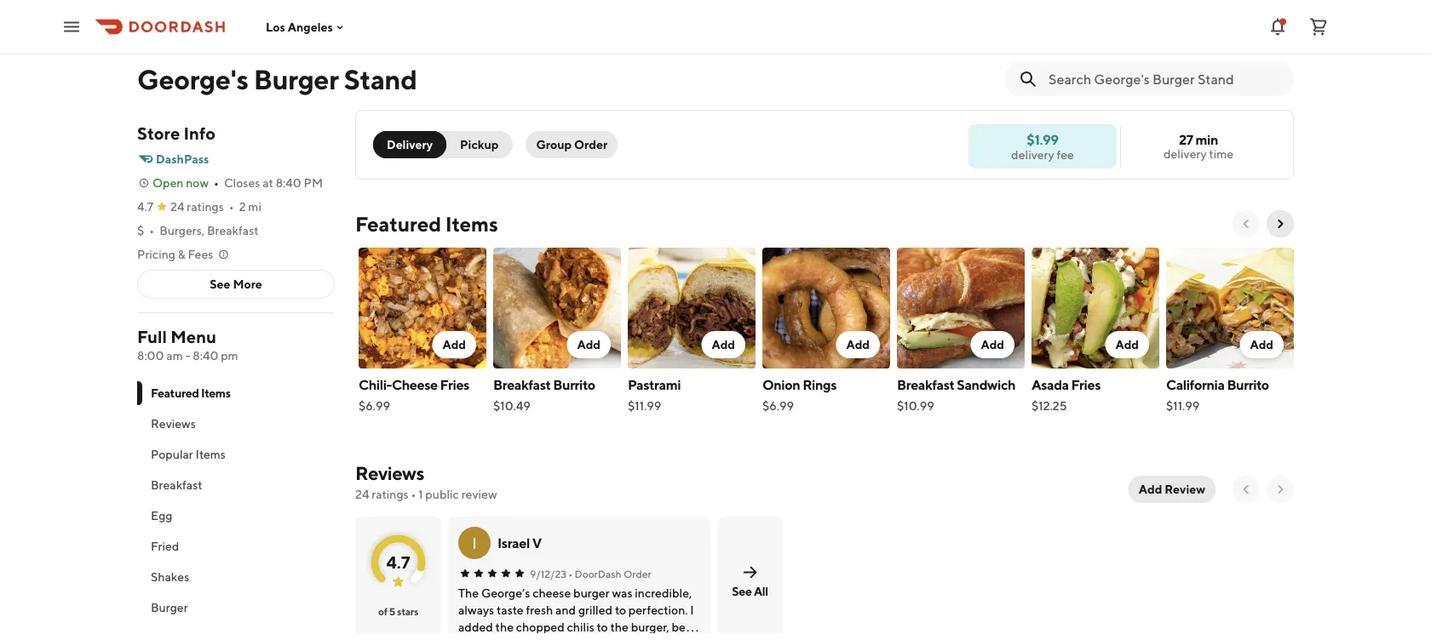 Task type: locate. For each thing, give the bounding box(es) containing it.
burger down los angeles
[[254, 63, 339, 95]]

add for breakfast sandwich
[[981, 338, 1005, 352]]

0 horizontal spatial 8:40
[[193, 349, 218, 363]]

see
[[210, 277, 231, 291], [732, 585, 752, 599]]

1 horizontal spatial fries
[[1072, 377, 1101, 393]]

1 fries from the left
[[440, 377, 469, 393]]

1 horizontal spatial 4.7
[[386, 553, 410, 573]]

2 vertical spatial items
[[196, 448, 226, 462]]

$6.99 down 'onion'
[[763, 399, 794, 413]]

1 vertical spatial 8:40
[[193, 349, 218, 363]]

2 add button from the left
[[567, 331, 611, 359]]

asada
[[1032, 377, 1069, 393]]

breakfast inside breakfast sandwich $10.99
[[897, 377, 955, 393]]

breakfast for breakfast sandwich $10.99
[[897, 377, 955, 393]]

1 horizontal spatial featured
[[355, 212, 441, 236]]

•
[[214, 176, 219, 190], [229, 200, 234, 214], [149, 224, 154, 238], [411, 488, 416, 502], [568, 568, 573, 580]]

breakfast down the 2
[[207, 224, 259, 238]]

featured items
[[355, 212, 498, 236], [151, 386, 231, 400]]

add button for breakfast burrito
[[567, 331, 611, 359]]

george's burger stand
[[137, 63, 417, 95]]

breakfast inside breakfast button
[[151, 478, 202, 493]]

reviews inside reviews 24 ratings • 1 public review
[[355, 463, 424, 485]]

1 vertical spatial order
[[624, 568, 652, 580]]

0 horizontal spatial 24
[[171, 200, 185, 214]]

popular items
[[151, 448, 226, 462]]

breakfast burrito $10.49
[[493, 377, 595, 413]]

1 vertical spatial burger
[[151, 601, 188, 615]]

featured
[[355, 212, 441, 236], [151, 386, 199, 400]]

fries right cheese
[[440, 377, 469, 393]]

reviews
[[151, 417, 196, 431], [355, 463, 424, 485]]

4.7
[[137, 200, 153, 214], [386, 553, 410, 573]]

2 fries from the left
[[1072, 377, 1101, 393]]

2 $6.99 from the left
[[763, 399, 794, 413]]

1 horizontal spatial see
[[732, 585, 752, 599]]

order methods option group
[[373, 131, 512, 158]]

27 min delivery time
[[1164, 132, 1234, 161]]

stars
[[397, 606, 418, 618]]

review
[[1165, 483, 1206, 497]]

fee
[[1057, 147, 1074, 161]]

• right 9/12/23 at the left of page
[[568, 568, 573, 580]]

see left "all"
[[732, 585, 752, 599]]

full
[[137, 327, 167, 347]]

8:40 right -
[[193, 349, 218, 363]]

items up reviews button
[[201, 386, 231, 400]]

$6.99
[[359, 399, 390, 413], [763, 399, 794, 413]]

reviews inside button
[[151, 417, 196, 431]]

dashpass
[[156, 152, 209, 166]]

$11.99 down 'california'
[[1167, 399, 1200, 413]]

1 vertical spatial ratings
[[372, 488, 409, 502]]

24
[[171, 200, 185, 214], [355, 488, 369, 502]]

0 vertical spatial burger
[[254, 63, 339, 95]]

ratings down reviews 'link'
[[372, 488, 409, 502]]

0 vertical spatial reviews
[[151, 417, 196, 431]]

featured items down order methods "option group"
[[355, 212, 498, 236]]

los angeles button
[[266, 20, 347, 34]]

next button of carousel image
[[1274, 217, 1287, 231]]

see inside see all "link"
[[732, 585, 752, 599]]

$11.99 down 'pastrami' at bottom left
[[628, 399, 662, 413]]

0 horizontal spatial ratings
[[187, 200, 224, 214]]

24 down reviews 'link'
[[355, 488, 369, 502]]

see for see all
[[732, 585, 752, 599]]

0 vertical spatial items
[[445, 212, 498, 236]]

see inside see more button
[[210, 277, 231, 291]]

add for california burrito
[[1250, 338, 1274, 352]]

group order
[[536, 138, 608, 152]]

1 burrito from the left
[[553, 377, 595, 393]]

delivery inside $1.99 delivery fee
[[1012, 147, 1055, 161]]

0 vertical spatial featured
[[355, 212, 441, 236]]

1 horizontal spatial $11.99
[[1167, 399, 1200, 413]]

burrito inside the breakfast burrito $10.49
[[553, 377, 595, 393]]

see all link
[[717, 517, 783, 635]]

previous image
[[1240, 483, 1253, 497]]

4.7 up $
[[137, 200, 153, 214]]

delivery inside the 27 min delivery time
[[1164, 147, 1207, 161]]

2 burrito from the left
[[1227, 377, 1269, 393]]

24 ratings •
[[171, 200, 234, 214]]

$6.99 inside chili-cheese fries $6.99
[[359, 399, 390, 413]]

order right the group
[[574, 138, 608, 152]]

add review button
[[1129, 476, 1216, 504]]

8:40 right at
[[276, 176, 301, 190]]

at
[[263, 176, 273, 190]]

shakes
[[151, 570, 189, 585]]

add for pastrami
[[712, 338, 735, 352]]

1 add button from the left
[[432, 331, 476, 359]]

0 vertical spatial 24
[[171, 200, 185, 214]]

1 vertical spatial featured items
[[151, 386, 231, 400]]

ratings inside reviews 24 ratings • 1 public review
[[372, 488, 409, 502]]

0 horizontal spatial $11.99
[[628, 399, 662, 413]]

0 horizontal spatial delivery
[[1012, 147, 1055, 161]]

1 horizontal spatial delivery
[[1164, 147, 1207, 161]]

delivery left fee
[[1012, 147, 1055, 161]]

1 horizontal spatial burger
[[254, 63, 339, 95]]

0 vertical spatial featured items
[[355, 212, 498, 236]]

0 horizontal spatial burger
[[151, 601, 188, 615]]

reviews up popular
[[151, 417, 196, 431]]

0 items, open order cart image
[[1309, 17, 1329, 37]]

0 horizontal spatial $6.99
[[359, 399, 390, 413]]

1 horizontal spatial 24
[[355, 488, 369, 502]]

1 vertical spatial 24
[[355, 488, 369, 502]]

0 horizontal spatial order
[[574, 138, 608, 152]]

0 horizontal spatial burrito
[[553, 377, 595, 393]]

$6.99 down chili-
[[359, 399, 390, 413]]

1 vertical spatial see
[[732, 585, 752, 599]]

george's burger stand image
[[153, 0, 217, 37]]

reviews 24 ratings • 1 public review
[[355, 463, 497, 502]]

breakfast
[[207, 224, 259, 238], [493, 377, 551, 393], [897, 377, 955, 393], [151, 478, 202, 493]]

burger
[[254, 63, 339, 95], [151, 601, 188, 615]]

fries inside chili-cheese fries $6.99
[[440, 377, 469, 393]]

pastrami
[[628, 377, 681, 393]]

0 vertical spatial order
[[574, 138, 608, 152]]

breakfast burrito image
[[493, 248, 621, 369]]

add button for asada fries
[[1106, 331, 1149, 359]]

pricing & fees
[[137, 248, 213, 262]]

8:00
[[137, 349, 164, 363]]

7 add button from the left
[[1240, 331, 1284, 359]]

8:40
[[276, 176, 301, 190], [193, 349, 218, 363]]

fries right asada
[[1072, 377, 1101, 393]]

delivery
[[387, 138, 433, 152]]

fries inside asada fries $12.25
[[1072, 377, 1101, 393]]

featured down the am
[[151, 386, 199, 400]]

breakfast down popular
[[151, 478, 202, 493]]

burrito for california burrito
[[1227, 377, 1269, 393]]

1 horizontal spatial featured items
[[355, 212, 498, 236]]

delivery left time
[[1164, 147, 1207, 161]]

closes
[[224, 176, 260, 190]]

1 $11.99 from the left
[[628, 399, 662, 413]]

reviews button
[[137, 409, 335, 440]]

asada fries $12.25
[[1032, 377, 1101, 413]]

chili-cheese fries $6.99
[[359, 377, 469, 413]]

add button for pastrami
[[702, 331, 746, 359]]

breakfast inside the breakfast burrito $10.49
[[493, 377, 551, 393]]

reviews up the 1
[[355, 463, 424, 485]]

Pickup radio
[[436, 131, 512, 158]]

pastrami image
[[628, 248, 756, 369]]

1 horizontal spatial $6.99
[[763, 399, 794, 413]]

order right doordash
[[624, 568, 652, 580]]

1 horizontal spatial reviews
[[355, 463, 424, 485]]

1 $6.99 from the left
[[359, 399, 390, 413]]

i
[[472, 534, 477, 553]]

featured down delivery option
[[355, 212, 441, 236]]

add for onion rings
[[846, 338, 870, 352]]

asada fries image
[[1032, 248, 1160, 369]]

0 horizontal spatial featured
[[151, 386, 199, 400]]

$10.49
[[493, 399, 531, 413]]

24 down the open now
[[171, 200, 185, 214]]

burrito
[[553, 377, 595, 393], [1227, 377, 1269, 393]]

0 horizontal spatial featured items
[[151, 386, 231, 400]]

cheese
[[392, 377, 438, 393]]

of
[[378, 606, 387, 618]]

add button
[[432, 331, 476, 359], [567, 331, 611, 359], [702, 331, 746, 359], [836, 331, 880, 359], [971, 331, 1015, 359], [1106, 331, 1149, 359], [1240, 331, 1284, 359]]

full menu 8:00 am - 8:40 pm
[[137, 327, 238, 363]]

5
[[389, 606, 395, 618]]

los
[[266, 20, 285, 34]]

onion rings $6.99
[[763, 377, 837, 413]]

open
[[153, 176, 184, 190]]

ratings up $ • burgers, breakfast
[[187, 200, 224, 214]]

2 $11.99 from the left
[[1167, 399, 1200, 413]]

items down pickup radio
[[445, 212, 498, 236]]

pickup
[[460, 138, 499, 152]]

1 horizontal spatial 8:40
[[276, 176, 301, 190]]

ratings
[[187, 200, 224, 214], [372, 488, 409, 502]]

4.7 up of 5 stars
[[386, 553, 410, 573]]

items
[[445, 212, 498, 236], [201, 386, 231, 400], [196, 448, 226, 462]]

breakfast up $10.49
[[493, 377, 551, 393]]

burger down shakes
[[151, 601, 188, 615]]

featured items down -
[[151, 386, 231, 400]]

burgers,
[[159, 224, 205, 238]]

1 horizontal spatial ratings
[[372, 488, 409, 502]]

1 vertical spatial featured
[[151, 386, 199, 400]]

5 add button from the left
[[971, 331, 1015, 359]]

$11.99
[[628, 399, 662, 413], [1167, 399, 1200, 413]]

items right popular
[[196, 448, 226, 462]]

see for see more
[[210, 277, 231, 291]]

time
[[1209, 147, 1234, 161]]

0 vertical spatial see
[[210, 277, 231, 291]]

add for breakfast burrito
[[577, 338, 601, 352]]

fries
[[440, 377, 469, 393], [1072, 377, 1101, 393]]

1 vertical spatial reviews
[[355, 463, 424, 485]]

• left the 1
[[411, 488, 416, 502]]

see left 'more'
[[210, 277, 231, 291]]

burrito inside california burrito $11.99
[[1227, 377, 1269, 393]]

pm
[[221, 349, 238, 363]]

4 add button from the left
[[836, 331, 880, 359]]

doordash
[[575, 568, 622, 580]]

breakfast up $10.99
[[897, 377, 955, 393]]

0 horizontal spatial reviews
[[151, 417, 196, 431]]

reviews for reviews
[[151, 417, 196, 431]]

burrito right 'california'
[[1227, 377, 1269, 393]]

add button for breakfast sandwich
[[971, 331, 1015, 359]]

0 horizontal spatial 4.7
[[137, 200, 153, 214]]

burrito down breakfast burrito image
[[553, 377, 595, 393]]

0 horizontal spatial fries
[[440, 377, 469, 393]]

0 horizontal spatial see
[[210, 277, 231, 291]]

Item Search search field
[[1049, 70, 1281, 89]]

6 add button from the left
[[1106, 331, 1149, 359]]

order
[[574, 138, 608, 152], [624, 568, 652, 580]]

previous button of carousel image
[[1240, 217, 1253, 231]]

3 add button from the left
[[702, 331, 746, 359]]

1 horizontal spatial burrito
[[1227, 377, 1269, 393]]

1 vertical spatial 4.7
[[386, 553, 410, 573]]



Task type: describe. For each thing, give the bounding box(es) containing it.
see more button
[[138, 271, 334, 298]]

pm
[[304, 176, 323, 190]]

fried button
[[137, 532, 335, 562]]

• left the 2
[[229, 200, 234, 214]]

next image
[[1274, 483, 1287, 497]]

fried
[[151, 540, 179, 554]]

pricing & fees button
[[137, 246, 230, 263]]

reviews link
[[355, 463, 424, 485]]

$6.99 inside onion rings $6.99
[[763, 399, 794, 413]]

8:40 inside full menu 8:00 am - 8:40 pm
[[193, 349, 218, 363]]

$12.25
[[1032, 399, 1067, 413]]

v
[[532, 536, 542, 552]]

george's
[[137, 63, 248, 95]]

burger button
[[137, 593, 335, 624]]

$11.99 inside pastrami $11.99
[[628, 399, 662, 413]]

0 vertical spatial 4.7
[[137, 200, 153, 214]]

add for chili-cheese fries
[[443, 338, 466, 352]]

1 vertical spatial items
[[201, 386, 231, 400]]

chili-
[[359, 377, 392, 393]]

add button for chili-cheese fries
[[432, 331, 476, 359]]

egg
[[151, 509, 172, 523]]

popular
[[151, 448, 193, 462]]

add button for california burrito
[[1240, 331, 1284, 359]]

onion
[[763, 377, 800, 393]]

0 vertical spatial ratings
[[187, 200, 224, 214]]

menu
[[171, 327, 217, 347]]

Delivery radio
[[373, 131, 447, 158]]

store info
[[137, 124, 216, 144]]

stand
[[344, 63, 417, 95]]

$1.99 delivery fee
[[1012, 131, 1074, 161]]

featured items heading
[[355, 210, 498, 238]]

review
[[462, 488, 497, 502]]

$1.99
[[1027, 131, 1059, 147]]

california
[[1167, 377, 1225, 393]]

see more
[[210, 277, 262, 291]]

angeles
[[288, 20, 333, 34]]

add for asada fries
[[1116, 338, 1139, 352]]

0 vertical spatial 8:40
[[276, 176, 301, 190]]

2 mi
[[239, 200, 262, 214]]

open now
[[153, 176, 209, 190]]

popular items button
[[137, 440, 335, 470]]

store
[[137, 124, 180, 144]]

add button for onion rings
[[836, 331, 880, 359]]

• closes at 8:40 pm
[[214, 176, 323, 190]]

shakes button
[[137, 562, 335, 593]]

• inside reviews 24 ratings • 1 public review
[[411, 488, 416, 502]]

1
[[418, 488, 423, 502]]

• right now
[[214, 176, 219, 190]]

reviews for reviews 24 ratings • 1 public review
[[355, 463, 424, 485]]

israel
[[498, 536, 530, 552]]

$10.99
[[897, 399, 935, 413]]

pastrami $11.99
[[628, 377, 681, 413]]

breakfast for breakfast burrito $10.49
[[493, 377, 551, 393]]

fees
[[188, 248, 213, 262]]

california burrito image
[[1167, 248, 1294, 369]]

9/12/23
[[530, 568, 567, 580]]

california burrito $11.99
[[1167, 377, 1269, 413]]

breakfast sandwich image
[[897, 248, 1025, 369]]

add review
[[1139, 483, 1206, 497]]

breakfast for breakfast
[[151, 478, 202, 493]]

items inside button
[[196, 448, 226, 462]]

israel v
[[498, 536, 542, 552]]

see all
[[732, 585, 768, 599]]

1 horizontal spatial order
[[624, 568, 652, 580]]

pricing
[[137, 248, 175, 262]]

open menu image
[[61, 17, 82, 37]]

rings
[[803, 377, 837, 393]]

breakfast button
[[137, 470, 335, 501]]

27
[[1179, 132, 1193, 148]]

$11.99 inside california burrito $11.99
[[1167, 399, 1200, 413]]

burrito for breakfast burrito
[[553, 377, 595, 393]]

min
[[1196, 132, 1218, 148]]

• right $
[[149, 224, 154, 238]]

group
[[536, 138, 572, 152]]

of 5 stars
[[378, 606, 418, 618]]

los angeles
[[266, 20, 333, 34]]

burger inside "button"
[[151, 601, 188, 615]]

• doordash order
[[568, 568, 652, 580]]

onion rings image
[[763, 248, 890, 369]]

$ • burgers, breakfast
[[137, 224, 259, 238]]

order inside button
[[574, 138, 608, 152]]

more
[[233, 277, 262, 291]]

am
[[166, 349, 183, 363]]

-
[[185, 349, 190, 363]]

24 inside reviews 24 ratings • 1 public review
[[355, 488, 369, 502]]

chili-cheese fries image
[[359, 248, 487, 369]]

breakfast sandwich $10.99
[[897, 377, 1016, 413]]

public
[[425, 488, 459, 502]]

notification bell image
[[1268, 17, 1288, 37]]

featured inside heading
[[355, 212, 441, 236]]

all
[[754, 585, 768, 599]]

&
[[178, 248, 185, 262]]

group order button
[[526, 131, 618, 158]]

$
[[137, 224, 144, 238]]

sandwich
[[957, 377, 1016, 393]]

items inside heading
[[445, 212, 498, 236]]

mi
[[248, 200, 262, 214]]

2
[[239, 200, 246, 214]]

egg button
[[137, 501, 335, 532]]



Task type: vqa. For each thing, say whether or not it's contained in the screenshot.
cheese
yes



